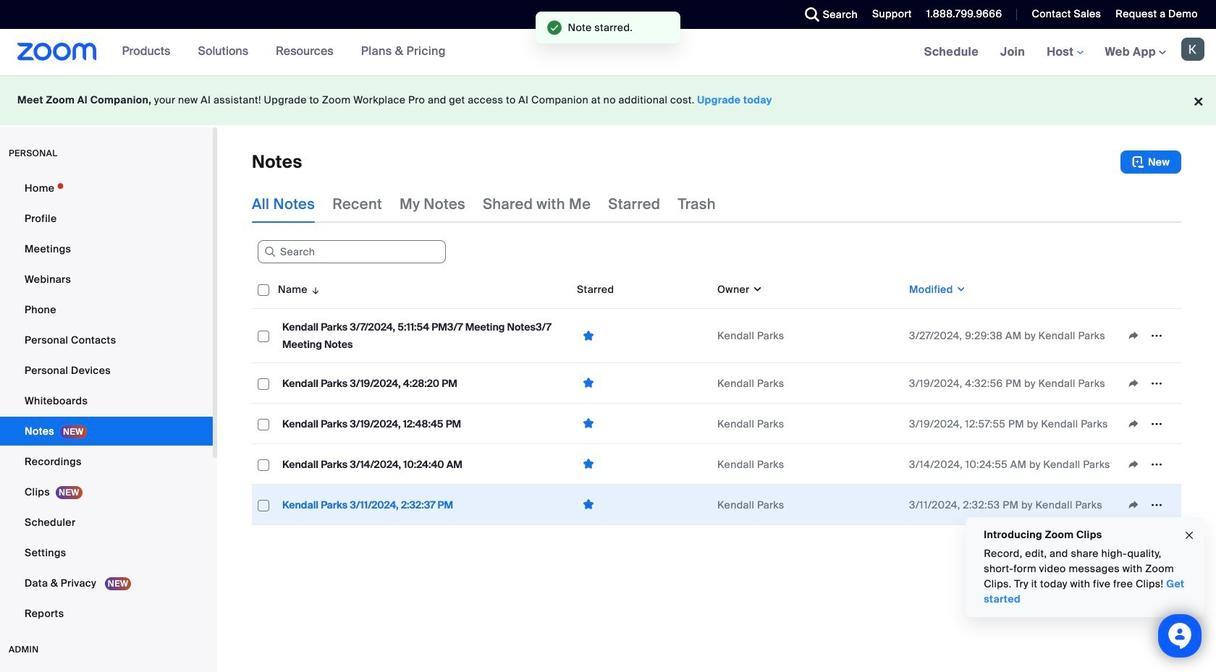 Task type: vqa. For each thing, say whether or not it's contained in the screenshot.
'MORE OPTIONS FOR KENDALL PARKS 3/19/2024, 12:48:45 PM' icon
yes



Task type: locate. For each thing, give the bounding box(es) containing it.
tabs of all notes page tab list
[[252, 185, 716, 223]]

personal menu menu
[[0, 174, 213, 630]]

Search text field
[[258, 241, 446, 264]]

more options for kendall parks 3/19/2024, 4:28:20 pm image
[[1145, 377, 1169, 390]]

application
[[252, 271, 1182, 526]]

down image
[[750, 282, 763, 297]]

arrow down image
[[308, 281, 321, 298]]

more options for kendall parks 3/7/2024, 5:11:54 pm3/7 meeting notes3/7 meeting notes image
[[1145, 329, 1169, 342]]

banner
[[0, 29, 1216, 76]]

more options for kendall parks 3/19/2024, 12:48:45 pm image
[[1145, 417, 1169, 430]]

footer
[[0, 75, 1216, 125]]

more options for kendall parks 3/14/2024, 10:24:40 am image
[[1145, 458, 1169, 471]]



Task type: describe. For each thing, give the bounding box(es) containing it.
success image
[[547, 20, 562, 35]]

kendall parks 3/11/2024, 2:32:37 pm starred image
[[577, 498, 600, 512]]

kendall parks 3/7/2024, 5:11:54 pm3/7 meeting notes3/7 meeting notes starred image
[[577, 329, 600, 343]]

more options for kendall parks 3/11/2024, 2:32:37 pm image
[[1145, 498, 1169, 512]]

profile picture image
[[1182, 38, 1205, 61]]

product information navigation
[[111, 29, 457, 75]]

meetings navigation
[[913, 29, 1216, 76]]

zoom logo image
[[17, 43, 97, 61]]

kendall parks 3/14/2024, 10:24:40 am starred image
[[577, 458, 600, 471]]

kendall parks 3/19/2024, 4:28:20 pm starred image
[[577, 376, 600, 390]]

kendall parks 3/19/2024, 12:48:45 pm starred image
[[577, 417, 600, 431]]

close image
[[1184, 528, 1195, 544]]



